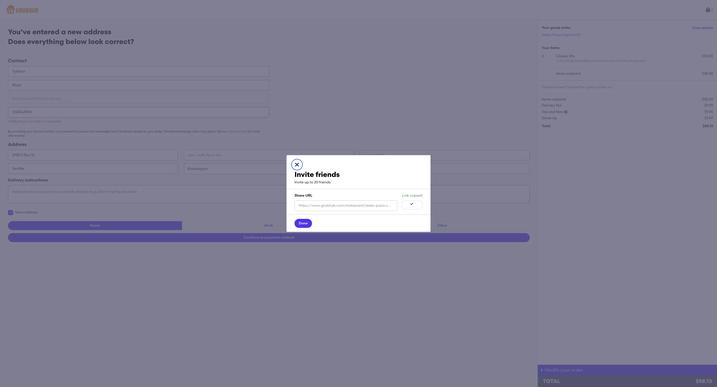 Task type: vqa. For each thing, say whether or not it's contained in the screenshot.
Preorder
no



Task type: locate. For each thing, give the bounding box(es) containing it.
2 your from the top
[[542, 46, 550, 50]]

does
[[8, 37, 25, 46]]

"
[[557, 59, 558, 63], [646, 59, 647, 63]]

0 vertical spatial you
[[565, 59, 570, 63]]

1 horizontal spatial your
[[148, 130, 154, 133]]

the inside $38.00 " can you please make sure that the ranch is there, thank you! "
[[604, 59, 609, 63]]

driver tip
[[542, 116, 558, 120]]

0 vertical spatial address
[[83, 28, 111, 36]]

Zip text field
[[360, 164, 530, 174]]

2
[[712, 7, 714, 12], [542, 54, 544, 58]]

total down the driver
[[542, 124, 551, 128]]

our
[[223, 130, 228, 133]]

2 vertical spatial $38.00
[[703, 97, 714, 102]]

0 horizontal spatial the
[[580, 85, 586, 89]]

view details
[[693, 26, 714, 30]]

svg image up 'invite friends invite up to 20 friends' at the left top
[[294, 162, 300, 168]]

Delivery instructions text field
[[8, 185, 530, 203]]

that
[[597, 59, 603, 63]]

1 your from the top
[[542, 26, 550, 30]]

your left items
[[542, 46, 550, 50]]

$9.45
[[705, 110, 714, 114]]

your up zeeks at the right of page
[[542, 26, 550, 30]]

0 vertical spatial the
[[604, 59, 609, 63]]

0 vertical spatial $38.00
[[703, 54, 714, 58]]

standard
[[164, 130, 178, 133]]

your
[[542, 26, 550, 30], [542, 46, 550, 50]]

0 horizontal spatial your
[[27, 130, 33, 133]]

0 horizontal spatial address
[[24, 211, 38, 215]]

1 horizontal spatial the
[[604, 59, 609, 63]]

your
[[27, 130, 33, 133], [148, 130, 154, 133], [561, 368, 571, 373]]

friends haven't joined the group order yet.
[[542, 85, 614, 89]]

payment
[[265, 236, 280, 240]]

0 horizontal spatial group
[[551, 26, 561, 30]]

related
[[133, 130, 143, 133]]

1 vertical spatial delivery
[[8, 178, 24, 183]]

required
[[46, 119, 61, 124]]

0 vertical spatial delivery
[[542, 103, 556, 108]]

the right that
[[604, 59, 609, 63]]

None text field
[[295, 201, 398, 211]]

group right 'joined'
[[587, 85, 597, 89]]

home
[[90, 224, 100, 228]]

Address 1 text field
[[8, 150, 178, 161]]

work button
[[182, 221, 356, 230]]

0 vertical spatial order
[[562, 26, 571, 30]]

2 vertical spatial order
[[572, 368, 583, 373]]

Address 2 text field
[[184, 150, 354, 161]]

2 up details
[[712, 7, 714, 12]]

you left consent
[[56, 130, 62, 133]]

1 horizontal spatial order
[[572, 368, 583, 373]]

1 horizontal spatial you
[[565, 59, 570, 63]]

1 horizontal spatial address
[[83, 28, 111, 36]]

tip
[[553, 116, 558, 120]]

3 $38.00 from the top
[[703, 97, 714, 102]]

subtotal:
[[567, 72, 582, 76]]

1 horizontal spatial group
[[587, 85, 597, 89]]

fees
[[557, 110, 564, 114]]

save
[[15, 211, 23, 215]]

friends up 20
[[316, 170, 340, 179]]

items for items subtotal
[[542, 97, 552, 102]]

view details button
[[693, 24, 714, 33]]

1 $38.00 from the top
[[703, 54, 714, 58]]

First name text field
[[8, 66, 269, 77]]

delivery left instructions
[[8, 178, 24, 183]]

yet.
[[608, 85, 614, 89]]

order right the "modify"
[[572, 368, 583, 373]]

svg image
[[564, 110, 568, 114], [294, 162, 300, 168], [9, 211, 12, 214]]

0 horizontal spatial you
[[56, 130, 62, 133]]

phone down number
[[34, 130, 43, 133]]

1 vertical spatial 2
[[542, 54, 544, 58]]

2 vertical spatial svg image
[[9, 211, 12, 214]]

0 horizontal spatial 2
[[542, 54, 544, 58]]

can
[[558, 59, 564, 63]]

there,
[[621, 59, 630, 63]]

address inside you've entered a new address does everything below look correct?
[[83, 28, 111, 36]]

0 vertical spatial total
[[542, 124, 551, 128]]

thank
[[631, 59, 639, 63]]

friends
[[542, 85, 555, 89]]

to right the related
[[144, 130, 147, 133]]

your right "providing"
[[27, 130, 33, 133]]

your right the "modify"
[[561, 368, 571, 373]]

0 horizontal spatial items
[[542, 97, 552, 102]]

is right number
[[43, 119, 46, 124]]

information.
[[8, 134, 26, 138]]

pizza
[[553, 33, 561, 37]]

your left order. in the left top of the page
[[148, 130, 154, 133]]

1 vertical spatial total
[[543, 379, 561, 385]]

delivery
[[542, 103, 556, 108], [8, 178, 24, 183]]

to left 20
[[310, 180, 314, 185]]

0 vertical spatial is
[[619, 59, 621, 63]]

" right thank
[[646, 59, 647, 63]]

1 horizontal spatial 2
[[712, 7, 714, 12]]

City text field
[[8, 164, 178, 174]]

address right save
[[24, 211, 38, 215]]

items left subtotal:
[[557, 72, 566, 76]]

below
[[66, 37, 87, 46]]

svg image right fees
[[564, 110, 568, 114]]

0 vertical spatial your
[[542, 26, 550, 30]]

0 vertical spatial friends
[[316, 170, 340, 179]]

0 horizontal spatial delivery
[[8, 178, 24, 183]]

to inside 'invite friends invite up to 20 friends'
[[310, 180, 314, 185]]

1 vertical spatial svg image
[[294, 162, 300, 168]]

1 vertical spatial $58.13
[[697, 379, 713, 385]]

1 vertical spatial your
[[542, 46, 550, 50]]

0 vertical spatial 2
[[712, 7, 714, 12]]

classic
[[557, 54, 569, 58]]

0 horizontal spatial order
[[562, 26, 571, 30]]

0 vertical spatial items
[[557, 72, 566, 76]]

2 horizontal spatial svg image
[[564, 110, 568, 114]]

order up the "capitol"
[[562, 26, 571, 30]]

friends right 20
[[319, 180, 331, 185]]

2 $38.00 from the top
[[703, 72, 714, 76]]

invite up the up on the top left
[[295, 170, 314, 179]]

0 vertical spatial invite
[[295, 170, 314, 179]]

delivery for delivery fee
[[542, 103, 556, 108]]

order
[[562, 26, 571, 30], [598, 85, 607, 89], [572, 368, 583, 373]]

1 vertical spatial friends
[[319, 180, 331, 185]]

0 horizontal spatial is
[[43, 119, 46, 124]]

link
[[403, 194, 409, 198]]

delivery up and
[[542, 103, 556, 108]]

valid phone number is required
[[8, 119, 61, 124]]

invite
[[295, 170, 314, 179], [295, 180, 304, 185]]

order left yet.
[[598, 85, 607, 89]]

$38.00 " can you please make sure that the ranch is there, thank you! "
[[557, 54, 714, 63]]

tax
[[542, 110, 548, 114]]

items for items subtotal:
[[557, 72, 566, 76]]

0 horizontal spatial "
[[557, 59, 558, 63]]

group up the pizza
[[551, 26, 561, 30]]

1 vertical spatial order
[[598, 85, 607, 89]]

1 vertical spatial items
[[542, 97, 552, 102]]

1 vertical spatial $38.00
[[703, 72, 714, 76]]

modify your order
[[545, 368, 583, 373]]

a
[[61, 28, 66, 36]]

total down the "modify"
[[543, 379, 561, 385]]

is left "there,"
[[619, 59, 621, 63]]

address
[[83, 28, 111, 36], [24, 211, 38, 215]]

" down classic
[[557, 59, 558, 63]]

the right 'joined'
[[580, 85, 586, 89]]

valid
[[8, 119, 16, 124]]

phone right valid
[[17, 119, 28, 124]]

2 down your items
[[542, 54, 544, 58]]

1 horizontal spatial "
[[646, 59, 647, 63]]

to left payment
[[260, 236, 264, 240]]

instructions
[[25, 178, 48, 183]]

2 button
[[706, 5, 714, 14]]

1 vertical spatial invite
[[295, 180, 304, 185]]

zeeks pizza capitol hill
[[542, 33, 581, 37]]

invite left the up on the top left
[[295, 180, 304, 185]]

1 horizontal spatial phone
[[34, 130, 43, 133]]

other button
[[356, 221, 530, 230]]

Phone telephone field
[[8, 107, 269, 118]]

to
[[75, 130, 78, 133], [144, 130, 147, 133], [310, 180, 314, 185], [260, 236, 264, 240]]

you down classic stix
[[565, 59, 570, 63]]

1 horizontal spatial items
[[557, 72, 566, 76]]

delivery instructions
[[8, 178, 48, 183]]

1 horizontal spatial delivery
[[542, 103, 556, 108]]

$38.00
[[703, 54, 714, 58], [703, 72, 714, 76], [703, 97, 714, 102]]

items
[[557, 72, 566, 76], [542, 97, 552, 102]]

address up look
[[83, 28, 111, 36]]

svg image left save
[[9, 211, 12, 214]]

details
[[702, 26, 714, 30]]

1 vertical spatial you
[[56, 130, 62, 133]]

1 horizontal spatial svg image
[[294, 162, 300, 168]]

modify
[[545, 368, 560, 373]]

items up delivery fee
[[542, 97, 552, 102]]

1 vertical spatial address
[[24, 211, 38, 215]]

group
[[551, 26, 561, 30], [587, 85, 597, 89]]

home button
[[8, 221, 182, 230]]

use
[[242, 130, 247, 133]]

view
[[693, 26, 701, 30]]

sure
[[590, 59, 596, 63]]

messages
[[96, 130, 111, 133]]

0 horizontal spatial phone
[[17, 119, 28, 124]]

1 horizontal spatial is
[[619, 59, 621, 63]]

total
[[542, 124, 551, 128], [543, 379, 561, 385]]



Task type: describe. For each thing, give the bounding box(es) containing it.
other
[[438, 224, 448, 228]]

done
[[299, 221, 308, 226]]

$9.69
[[705, 116, 714, 120]]

everything
[[27, 37, 64, 46]]

look
[[88, 37, 103, 46]]

by providing your phone number, you consent to receive text messages from grubhub related to your order. standard message rates may apply. see our terms of use
[[8, 130, 247, 133]]

more
[[253, 130, 260, 133]]

to inside button
[[260, 236, 264, 240]]

Cross street text field
[[360, 150, 530, 161]]

providing
[[12, 130, 26, 133]]

2 horizontal spatial your
[[561, 368, 571, 373]]

valid phone number is required alert
[[8, 119, 61, 124]]

receive
[[78, 130, 89, 133]]

to left receive
[[75, 130, 78, 133]]

items
[[551, 46, 560, 50]]

is inside $38.00 " can you please make sure that the ranch is there, thank you! "
[[619, 59, 621, 63]]

your for total
[[542, 26, 550, 30]]

$38.00 inside $38.00 " can you please make sure that the ranch is there, thank you! "
[[703, 54, 714, 58]]

items subtotal:
[[557, 72, 582, 76]]

$0.99
[[705, 103, 714, 108]]

2 horizontal spatial order
[[598, 85, 607, 89]]

0 vertical spatial phone
[[17, 119, 28, 124]]

delivery fee
[[542, 103, 562, 108]]

method
[[281, 236, 295, 240]]

1 vertical spatial group
[[587, 85, 597, 89]]

terms of use link
[[229, 130, 247, 133]]

message
[[178, 130, 192, 133]]

order.
[[155, 130, 163, 133]]

share
[[295, 194, 305, 198]]

your for delivery fee
[[542, 46, 550, 50]]

hill
[[576, 33, 581, 37]]

tax and fees
[[542, 110, 564, 114]]

continue
[[244, 236, 260, 240]]

entered
[[32, 28, 59, 36]]

delivery for delivery instructions
[[8, 178, 24, 183]]

you've
[[8, 28, 31, 36]]

your group order
[[542, 26, 571, 30]]

from
[[111, 130, 118, 133]]

number,
[[44, 130, 56, 133]]

continue to payment method
[[244, 236, 295, 240]]

zeeks
[[542, 33, 552, 37]]

joined
[[569, 85, 579, 89]]

see
[[217, 130, 222, 133]]

you inside $38.00 " can you please make sure that the ranch is there, thank you! "
[[565, 59, 570, 63]]

make
[[581, 59, 589, 63]]

for
[[248, 130, 252, 133]]

please
[[571, 59, 581, 63]]

work
[[264, 224, 273, 228]]

and
[[549, 110, 556, 114]]

capitol
[[562, 33, 575, 37]]

share url
[[295, 194, 313, 198]]

haven't
[[555, 85, 568, 89]]

your items
[[542, 46, 560, 50]]

contact
[[8, 58, 27, 64]]

correct?
[[105, 37, 134, 46]]

0 vertical spatial svg image
[[564, 110, 568, 114]]

new
[[68, 28, 82, 36]]

items subtotal
[[542, 97, 567, 102]]

2 inside button
[[712, 7, 714, 12]]

Last name text field
[[8, 80, 269, 91]]

20
[[314, 180, 319, 185]]

for more information.
[[8, 130, 260, 138]]

save address
[[15, 211, 38, 215]]

1 vertical spatial is
[[43, 119, 46, 124]]

order for modify your order
[[572, 368, 583, 373]]

grubhub
[[119, 130, 132, 133]]

text
[[90, 130, 95, 133]]

$38.00 for items subtotal:
[[703, 72, 714, 76]]

consent
[[62, 130, 74, 133]]

may
[[200, 130, 207, 133]]

subtotal
[[553, 97, 567, 102]]

1 vertical spatial the
[[580, 85, 586, 89]]

done button
[[295, 219, 312, 228]]

fee
[[557, 103, 562, 108]]

svg image
[[410, 202, 414, 206]]

rates
[[192, 130, 200, 133]]

number
[[29, 119, 42, 124]]

you!
[[640, 59, 646, 63]]

$38.00 for items subtotal
[[703, 97, 714, 102]]

stix
[[570, 54, 576, 58]]

by
[[8, 130, 12, 133]]

address
[[8, 142, 27, 147]]

0 vertical spatial $58.13
[[703, 124, 714, 128]]

1 vertical spatial phone
[[34, 130, 43, 133]]

link copied!
[[403, 194, 423, 198]]

you've entered a new address does everything below look correct?
[[8, 28, 134, 46]]

order for your group order
[[562, 26, 571, 30]]

url
[[306, 194, 313, 198]]

apply.
[[208, 130, 216, 133]]

2 " from the left
[[646, 59, 647, 63]]

of
[[238, 130, 241, 133]]

0 vertical spatial group
[[551, 26, 561, 30]]

invite friends invite up to 20 friends
[[295, 170, 340, 185]]

2 invite from the top
[[295, 180, 304, 185]]

copied!
[[410, 194, 423, 198]]

main navigation navigation
[[0, 0, 718, 20]]

up
[[305, 180, 309, 185]]

1 invite from the top
[[295, 170, 314, 179]]

ranch
[[609, 59, 618, 63]]

zeeks pizza capitol hill link
[[542, 33, 581, 37]]

classic stix
[[557, 54, 576, 58]]

0 horizontal spatial svg image
[[9, 211, 12, 214]]

terms
[[229, 130, 237, 133]]

1 " from the left
[[557, 59, 558, 63]]



